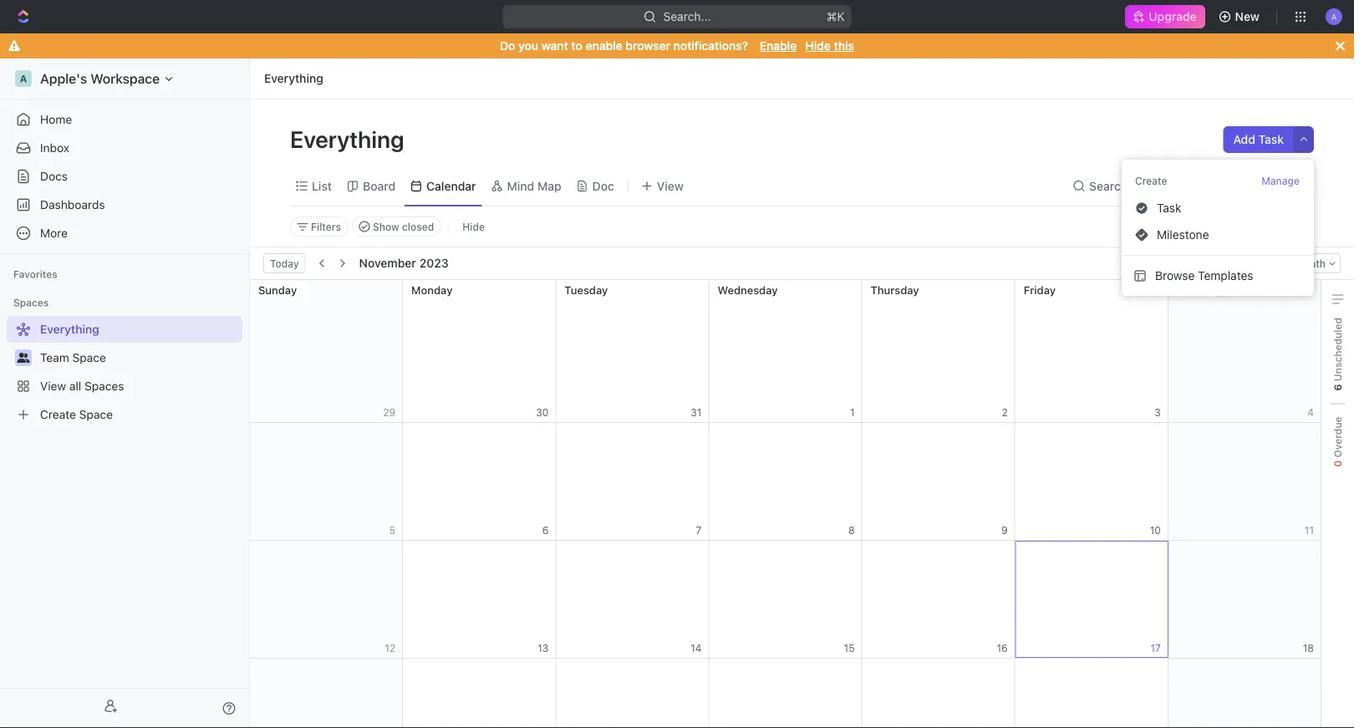 Task type: locate. For each thing, give the bounding box(es) containing it.
want
[[542, 39, 568, 53]]

home
[[40, 112, 72, 126]]

dashboards link
[[7, 191, 242, 218]]

wednesday
[[718, 283, 778, 296]]

monday
[[412, 283, 453, 296]]

1 vertical spatial task
[[1157, 201, 1182, 215]]

tuesday
[[565, 283, 608, 296]]

hide inside button
[[463, 221, 485, 232]]

18
[[1303, 643, 1314, 654]]

1 horizontal spatial task
[[1259, 133, 1284, 146]]

favorites button
[[7, 264, 64, 284]]

new
[[1236, 10, 1260, 23]]

do
[[500, 39, 515, 53]]

spaces
[[13, 297, 49, 309]]

2 horizontal spatial hide
[[1157, 179, 1182, 193]]

0 vertical spatial hide
[[805, 39, 831, 53]]

add task
[[1234, 133, 1284, 146]]

grid
[[249, 280, 1322, 728]]

hide
[[805, 39, 831, 53], [1157, 179, 1182, 193], [463, 221, 485, 232]]

hide left this
[[805, 39, 831, 53]]

1 vertical spatial hide
[[1157, 179, 1182, 193]]

inbox
[[40, 141, 69, 155]]

0
[[1332, 461, 1344, 467]]

2 vertical spatial hide
[[463, 221, 485, 232]]

hide up 'milestone'
[[1157, 179, 1182, 193]]

list
[[312, 179, 332, 193]]

hide inside dropdown button
[[1157, 179, 1182, 193]]

do you want to enable browser notifications? enable hide this
[[500, 39, 855, 53]]

calendar link
[[423, 174, 476, 198]]

row
[[250, 280, 1322, 423], [250, 423, 1322, 541], [250, 541, 1322, 659], [250, 659, 1322, 728]]

everything
[[264, 71, 323, 85], [290, 125, 409, 153]]

1 vertical spatial everything
[[290, 125, 409, 153]]

list link
[[309, 174, 332, 198]]

1 horizontal spatial hide
[[805, 39, 831, 53]]

tree
[[7, 316, 242, 428]]

new button
[[1212, 3, 1270, 30]]

inbox link
[[7, 135, 242, 161]]

customize
[[1212, 179, 1271, 193]]

tree inside sidebar navigation
[[7, 316, 242, 428]]

task
[[1259, 133, 1284, 146], [1157, 201, 1182, 215]]

home link
[[7, 106, 242, 133]]

row containing 17
[[250, 541, 1322, 659]]

0 horizontal spatial hide
[[463, 221, 485, 232]]

task right add at the top of the page
[[1259, 133, 1284, 146]]

3 row from the top
[[250, 541, 1322, 659]]

enable
[[760, 39, 797, 53]]

task button
[[1129, 195, 1308, 222]]

show
[[373, 221, 399, 232]]

board link
[[360, 174, 396, 198]]

milestone
[[1157, 228, 1210, 242]]

docs link
[[7, 163, 242, 190]]

add task button
[[1224, 126, 1294, 153]]

favorites
[[13, 268, 57, 280]]

closed
[[402, 221, 434, 232]]

everything link
[[260, 69, 328, 89]]

sunday
[[258, 283, 297, 296]]

1 row from the top
[[250, 280, 1322, 423]]

add
[[1234, 133, 1256, 146]]

create
[[1136, 175, 1168, 186]]

hide down calendar
[[463, 221, 485, 232]]

friday
[[1024, 283, 1056, 296]]

4 row from the top
[[250, 659, 1322, 728]]

sidebar navigation
[[0, 59, 250, 728]]

upgrade
[[1149, 10, 1197, 23]]

⌘k
[[827, 10, 845, 23]]

today
[[270, 258, 299, 269]]

to
[[571, 39, 583, 53]]

task down hide dropdown button
[[1157, 201, 1182, 215]]

mind map
[[507, 179, 562, 193]]



Task type: vqa. For each thing, say whether or not it's contained in the screenshot.
the Search... text field
no



Task type: describe. For each thing, give the bounding box(es) containing it.
grid containing sunday
[[249, 280, 1322, 728]]

unscheduled
[[1332, 318, 1344, 384]]

hide button
[[456, 217, 492, 237]]

browse templates button
[[1129, 263, 1308, 289]]

milestone button
[[1129, 222, 1308, 248]]

docs
[[40, 169, 68, 183]]

search
[[1090, 179, 1128, 193]]

you
[[519, 39, 539, 53]]

dashboards
[[40, 198, 105, 212]]

doc
[[592, 179, 614, 193]]

manage button
[[1261, 173, 1301, 188]]

board
[[363, 179, 396, 193]]

Search tasks... text field
[[1146, 214, 1314, 239]]

today button
[[263, 253, 306, 273]]

0 vertical spatial task
[[1259, 133, 1284, 146]]

saturday
[[1177, 283, 1224, 296]]

17
[[1151, 643, 1161, 654]]

search button
[[1068, 174, 1133, 198]]

this
[[834, 39, 855, 53]]

mind map link
[[504, 174, 562, 198]]

map
[[538, 179, 562, 193]]

upgrade link
[[1126, 5, 1205, 28]]

search...
[[664, 10, 711, 23]]

calendar
[[427, 179, 476, 193]]

customize button
[[1191, 174, 1276, 198]]

notifications?
[[674, 39, 748, 53]]

2 row from the top
[[250, 423, 1322, 541]]

doc link
[[589, 174, 614, 198]]

mind
[[507, 179, 535, 193]]

enable
[[586, 39, 623, 53]]

thursday
[[871, 283, 920, 296]]

browse
[[1156, 269, 1195, 283]]

show closed button
[[352, 217, 442, 237]]

0 vertical spatial everything
[[264, 71, 323, 85]]

hide button
[[1137, 174, 1187, 198]]

show closed
[[373, 221, 434, 232]]

6
[[1332, 384, 1344, 391]]

manage
[[1262, 175, 1300, 186]]

0 horizontal spatial task
[[1157, 201, 1182, 215]]

overdue
[[1332, 417, 1344, 461]]

templates
[[1198, 269, 1254, 283]]

browser
[[626, 39, 671, 53]]

browse templates
[[1156, 269, 1254, 283]]



